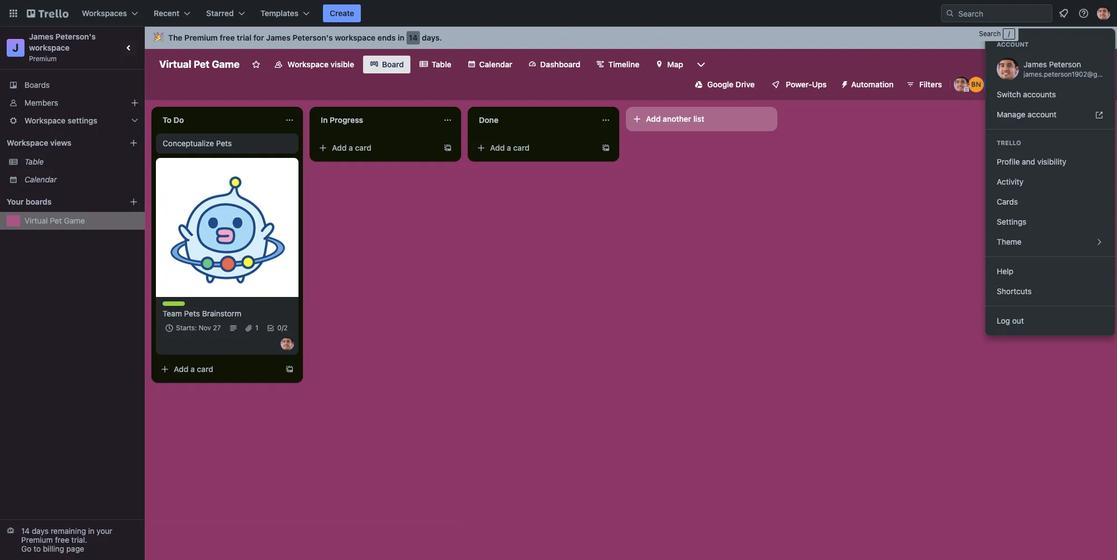 Task type: describe. For each thing, give the bounding box(es) containing it.
in inside 14 days remaining in your premium free trial. go to billing page
[[88, 527, 94, 536]]

activity
[[997, 177, 1024, 187]]

switch accounts link
[[986, 85, 1115, 105]]

recent
[[154, 8, 180, 18]]

to
[[163, 115, 172, 125]]

nov
[[199, 324, 211, 333]]

add for in progress
[[332, 143, 347, 153]]

out
[[1012, 316, 1024, 326]]

visibility
[[1038, 157, 1067, 167]]

share
[[1063, 80, 1084, 89]]

cards link
[[986, 192, 1115, 212]]

activity link
[[986, 172, 1115, 192]]

ben nelson (bennelson96) image
[[968, 77, 984, 92]]

views
[[50, 138, 71, 148]]

workspaces
[[82, 8, 127, 18]]

in
[[321, 115, 328, 125]]

0 vertical spatial /
[[1008, 30, 1010, 38]]

page
[[66, 545, 84, 554]]

timeline
[[608, 60, 640, 69]]

1 team from the top
[[163, 302, 180, 310]]

to
[[34, 545, 41, 554]]

list
[[693, 114, 704, 124]]

1 vertical spatial pet
[[50, 216, 62, 226]]

method
[[1081, 33, 1108, 42]]

add a card button for in progress
[[314, 139, 439, 157]]

workspaces button
[[75, 4, 145, 22]]

power-
[[786, 80, 812, 89]]

0 vertical spatial calendar
[[479, 60, 513, 69]]

google drive
[[707, 80, 755, 89]]

filters button
[[903, 76, 946, 94]]

account
[[997, 41, 1029, 48]]

power-ups
[[786, 80, 827, 89]]

open information menu image
[[1078, 8, 1090, 19]]

confetti image
[[154, 33, 164, 42]]

members
[[25, 98, 58, 108]]

create
[[330, 8, 354, 18]]

this member is an admin of this board. image
[[964, 87, 969, 92]]

0 horizontal spatial /
[[282, 324, 284, 333]]

workspace for workspace visible
[[288, 60, 329, 69]]

add for to do
[[174, 365, 189, 374]]

1 horizontal spatial james peterson (jamespeterson93) image
[[997, 58, 1019, 80]]

cards
[[997, 197, 1018, 207]]

conceptualize pets
[[163, 139, 232, 148]]

starts:
[[176, 324, 197, 333]]

remaining
[[51, 527, 86, 536]]

virtual pet game link
[[25, 216, 138, 227]]

your boards with 1 items element
[[7, 196, 113, 209]]

j
[[12, 41, 19, 54]]

profile
[[997, 157, 1020, 167]]

conceptualize pets link
[[163, 138, 292, 149]]

to do
[[163, 115, 184, 125]]

0 vertical spatial calendar link
[[460, 56, 519, 74]]

workspace visible button
[[268, 56, 361, 74]]

conceptualize
[[163, 139, 214, 148]]

add a card button for to do
[[156, 361, 281, 379]]

virtual inside virtual pet game text field
[[159, 58, 191, 70]]

0
[[277, 324, 282, 333]]

create a view image
[[129, 139, 138, 148]]

dashboard link
[[521, 56, 587, 74]]

days
[[32, 527, 49, 536]]

customize views image
[[696, 59, 707, 70]]

search image
[[946, 9, 955, 18]]

1 vertical spatial calendar link
[[25, 174, 138, 185]]

starred
[[206, 8, 234, 18]]

help
[[997, 267, 1014, 276]]

virtual pet game inside text field
[[159, 58, 240, 70]]

james.peterson1902@gmail.co
[[1024, 70, 1117, 79]]

james peterson james.peterson1902@gmail.co
[[1024, 60, 1117, 79]]

the
[[168, 33, 182, 42]]

premium inside "banner"
[[184, 33, 218, 42]]

color: bold lime, title: "team task" element
[[163, 302, 197, 310]]

brainstorm
[[202, 309, 241, 319]]

settings
[[997, 217, 1027, 227]]

boards
[[25, 80, 50, 90]]

a for done
[[507, 143, 511, 153]]

filters
[[919, 80, 942, 89]]

0 horizontal spatial 1
[[255, 324, 258, 333]]

google
[[707, 80, 734, 89]]

🎉
[[154, 33, 164, 42]]

for
[[254, 33, 264, 42]]

+
[[1031, 81, 1035, 89]]

workspace navigation collapse icon image
[[121, 40, 137, 56]]

your
[[97, 527, 112, 536]]

boards
[[26, 197, 52, 207]]

card for done
[[513, 143, 530, 153]]

shortcuts button
[[986, 282, 1115, 302]]

automation button
[[836, 76, 901, 94]]

pet inside text field
[[194, 58, 210, 70]]

timeline link
[[589, 56, 646, 74]]

star or unstar board image
[[252, 60, 261, 69]]

card for to do
[[197, 365, 213, 374]]

Done text field
[[472, 111, 595, 129]]

workspace settings
[[25, 116, 97, 125]]

theme button
[[986, 232, 1115, 252]]

0 horizontal spatial table
[[25, 157, 44, 167]]

🎉 the premium free trial for james peterson's workspace ends in 14 days.
[[154, 33, 442, 42]]

j link
[[7, 39, 25, 57]]

map
[[667, 60, 683, 69]]

board link
[[363, 56, 411, 74]]

manage
[[997, 110, 1026, 119]]

workspace inside "banner"
[[335, 33, 376, 42]]

free inside "banner"
[[220, 33, 235, 42]]

add a card for done
[[490, 143, 530, 153]]

card for in progress
[[355, 143, 372, 153]]

add another list
[[646, 114, 704, 124]]

team task team pets brainstorm
[[163, 302, 241, 319]]

a for to do
[[191, 365, 195, 374]]

add another list button
[[626, 107, 778, 131]]

back to home image
[[27, 4, 69, 22]]

account
[[1028, 110, 1057, 119]]

0 vertical spatial pets
[[216, 139, 232, 148]]

create from template… image for done
[[602, 144, 610, 153]]

banner containing 🎉
[[145, 27, 1117, 49]]

help link
[[986, 262, 1115, 282]]

payment
[[1048, 33, 1079, 42]]



Task type: locate. For each thing, give the bounding box(es) containing it.
pets down the 'to do' text box
[[216, 139, 232, 148]]

0 vertical spatial free
[[220, 33, 235, 42]]

peterson
[[1049, 60, 1081, 69]]

map link
[[649, 56, 690, 74]]

0 vertical spatial james peterson (jamespeterson93) image
[[1097, 7, 1111, 20]]

add a card for to do
[[174, 365, 213, 374]]

search
[[979, 30, 1001, 38]]

0 / 2
[[277, 324, 288, 333]]

add inside button
[[646, 114, 661, 124]]

power-ups button
[[764, 76, 834, 94]]

peterson's inside "banner"
[[293, 33, 333, 42]]

add down 'in progress'
[[332, 143, 347, 153]]

workspace
[[288, 60, 329, 69], [25, 116, 66, 125], [7, 138, 48, 148]]

0 vertical spatial table
[[432, 60, 452, 69]]

1 horizontal spatial a
[[349, 143, 353, 153]]

workspace views
[[7, 138, 71, 148]]

james peterson's workspace link
[[29, 32, 98, 52]]

1 horizontal spatial game
[[212, 58, 240, 70]]

workspace inside button
[[288, 60, 329, 69]]

a for in progress
[[349, 143, 353, 153]]

james inside 'james peterson's workspace premium'
[[29, 32, 53, 41]]

james peterson (jamespeterson93) image
[[1097, 7, 1111, 20], [997, 58, 1019, 80], [281, 338, 294, 351]]

1 horizontal spatial free
[[220, 33, 235, 42]]

and
[[1022, 157, 1036, 167]]

show menu image
[[1097, 79, 1108, 90]]

0 horizontal spatial a
[[191, 365, 195, 374]]

0 horizontal spatial workspace
[[29, 43, 70, 52]]

google drive button
[[689, 76, 762, 94]]

1 horizontal spatial in
[[398, 33, 405, 42]]

add left payment
[[1031, 33, 1045, 42]]

1 horizontal spatial /
[[1008, 30, 1010, 38]]

0 notifications image
[[1057, 7, 1071, 20]]

workspace visible
[[288, 60, 354, 69]]

1 horizontal spatial calendar
[[479, 60, 513, 69]]

1 horizontal spatial james
[[266, 33, 291, 42]]

1 vertical spatial free
[[55, 536, 69, 545]]

add down starts:
[[174, 365, 189, 374]]

1 horizontal spatial card
[[355, 143, 372, 153]]

workspace down 🎉 the premium free trial for james peterson's workspace ends in 14 days.
[[288, 60, 329, 69]]

log
[[997, 316, 1010, 326]]

0 horizontal spatial virtual pet game
[[25, 216, 85, 226]]

workspace inside dropdown button
[[25, 116, 66, 125]]

1 vertical spatial premium
[[29, 55, 57, 63]]

workspace left views
[[7, 138, 48, 148]]

1 horizontal spatial add a card button
[[314, 139, 439, 157]]

add payment method link
[[1024, 29, 1115, 47]]

virtual down boards
[[25, 216, 48, 226]]

14 inside "banner"
[[409, 33, 418, 42]]

2
[[284, 324, 288, 333]]

0 horizontal spatial table link
[[25, 157, 138, 168]]

dashboard
[[540, 60, 581, 69]]

add a card button down done text field
[[472, 139, 597, 157]]

create from template… image
[[602, 144, 610, 153], [285, 365, 294, 374]]

1 vertical spatial calendar
[[25, 175, 57, 184]]

add down "done"
[[490, 143, 505, 153]]

0 horizontal spatial in
[[88, 527, 94, 536]]

1 vertical spatial virtual pet game
[[25, 216, 85, 226]]

0 horizontal spatial create from template… image
[[285, 365, 294, 374]]

2 horizontal spatial a
[[507, 143, 511, 153]]

add
[[1031, 33, 1045, 42], [646, 114, 661, 124], [332, 143, 347, 153], [490, 143, 505, 153], [174, 365, 189, 374]]

a down progress
[[349, 143, 353, 153]]

1 horizontal spatial 14
[[409, 33, 418, 42]]

0 horizontal spatial 14
[[21, 527, 30, 536]]

calendar link up your boards with 1 items element
[[25, 174, 138, 185]]

1 horizontal spatial pets
[[216, 139, 232, 148]]

card down in progress text box
[[355, 143, 372, 153]]

add a card
[[332, 143, 372, 153], [490, 143, 530, 153], [174, 365, 213, 374]]

1 vertical spatial /
[[282, 324, 284, 333]]

templates
[[261, 8, 299, 18]]

your
[[7, 197, 24, 207]]

1 horizontal spatial calendar link
[[460, 56, 519, 74]]

tara schultz (taraschultz7) image
[[1012, 77, 1028, 92]]

progress
[[330, 115, 363, 125]]

0 vertical spatial premium
[[184, 33, 218, 42]]

shortcuts
[[997, 287, 1032, 296]]

workspace right j
[[29, 43, 70, 52]]

game
[[212, 58, 240, 70], [64, 216, 85, 226]]

in left your
[[88, 527, 94, 536]]

google drive icon image
[[695, 81, 703, 89]]

premium inside 'james peterson's workspace premium'
[[29, 55, 57, 63]]

gary orlando (garyorlando) image
[[983, 77, 999, 92]]

james peterson's workspace premium
[[29, 32, 98, 63]]

pets up starts:
[[184, 309, 200, 319]]

ups
[[812, 80, 827, 89]]

1 horizontal spatial pet
[[194, 58, 210, 70]]

add a card down starts: nov 27 on the left
[[174, 365, 213, 374]]

peterson's inside 'james peterson's workspace premium'
[[55, 32, 96, 41]]

1 vertical spatial create from template… image
[[285, 365, 294, 374]]

1 horizontal spatial virtual
[[159, 58, 191, 70]]

peterson's up workspace visible button
[[293, 33, 333, 42]]

premium inside 14 days remaining in your premium free trial. go to billing page
[[21, 536, 53, 545]]

1 vertical spatial table
[[25, 157, 44, 167]]

table link
[[413, 56, 458, 74], [25, 157, 138, 168]]

add left another
[[646, 114, 661, 124]]

0 horizontal spatial virtual
[[25, 216, 48, 226]]

done
[[479, 115, 499, 125]]

0 horizontal spatial calendar link
[[25, 174, 138, 185]]

log out button
[[986, 311, 1115, 331]]

trial.
[[71, 536, 87, 545]]

banner
[[145, 27, 1117, 49]]

switch
[[997, 90, 1021, 99]]

workspace for workspace views
[[7, 138, 48, 148]]

1 vertical spatial table link
[[25, 157, 138, 168]]

add a card button down 27
[[156, 361, 281, 379]]

james down back to home "image" on the left top of page
[[29, 32, 53, 41]]

workspace down members
[[25, 116, 66, 125]]

manage account link
[[986, 105, 1115, 125]]

card down done text field
[[513, 143, 530, 153]]

automation
[[851, 80, 894, 89]]

add a card down "done"
[[490, 143, 530, 153]]

1 vertical spatial workspace
[[25, 116, 66, 125]]

1 horizontal spatial add a card
[[332, 143, 372, 153]]

table link down days.
[[413, 56, 458, 74]]

james
[[29, 32, 53, 41], [266, 33, 291, 42], [1024, 60, 1047, 69]]

visible
[[331, 60, 354, 69]]

1 horizontal spatial workspace
[[335, 33, 376, 42]]

1 vertical spatial 14
[[21, 527, 30, 536]]

0 horizontal spatial calendar
[[25, 175, 57, 184]]

james right for
[[266, 33, 291, 42]]

0 vertical spatial pet
[[194, 58, 210, 70]]

1 vertical spatial workspace
[[29, 43, 70, 52]]

team pets brainstorm link
[[163, 309, 292, 320]]

14 left 'days'
[[21, 527, 30, 536]]

1 horizontal spatial 1
[[1035, 81, 1039, 89]]

table down workspace views at the left
[[25, 157, 44, 167]]

table
[[432, 60, 452, 69], [25, 157, 44, 167]]

your boards
[[7, 197, 52, 207]]

0 vertical spatial 1
[[1035, 81, 1039, 89]]

game inside virtual pet game link
[[64, 216, 85, 226]]

0 vertical spatial in
[[398, 33, 405, 42]]

members link
[[0, 94, 145, 112]]

1 horizontal spatial peterson's
[[293, 33, 333, 42]]

workspace inside 'james peterson's workspace premium'
[[29, 43, 70, 52]]

1 left 0
[[255, 324, 258, 333]]

in progress
[[321, 115, 363, 125]]

manage account
[[997, 110, 1057, 119]]

free inside 14 days remaining in your premium free trial. go to billing page
[[55, 536, 69, 545]]

1 vertical spatial virtual
[[25, 216, 48, 226]]

0 horizontal spatial peterson's
[[55, 32, 96, 41]]

+ 1
[[1031, 81, 1039, 89]]

pets inside team task team pets brainstorm
[[184, 309, 200, 319]]

a down starts: nov 27 on the left
[[191, 365, 195, 374]]

james peterson (jamespeterson93) image down the 2
[[281, 338, 294, 351]]

log out
[[997, 316, 1024, 326]]

27
[[213, 324, 221, 333]]

a down done text field
[[507, 143, 511, 153]]

0 horizontal spatial add a card button
[[156, 361, 281, 379]]

settings link
[[986, 212, 1115, 232]]

2 horizontal spatial add a card
[[490, 143, 530, 153]]

virtual inside virtual pet game link
[[25, 216, 48, 226]]

james inside james peterson james.peterson1902@gmail.co
[[1024, 60, 1047, 69]]

calendar link
[[460, 56, 519, 74], [25, 174, 138, 185]]

go
[[21, 545, 31, 554]]

add a card button down in progress text box
[[314, 139, 439, 157]]

team up starts:
[[163, 309, 182, 319]]

2 team from the top
[[163, 309, 182, 319]]

game left star or unstar board icon
[[212, 58, 240, 70]]

2 horizontal spatial james peterson (jamespeterson93) image
[[1097, 7, 1111, 20]]

0 horizontal spatial game
[[64, 216, 85, 226]]

virtual pet game down your boards with 1 items element
[[25, 216, 85, 226]]

1 vertical spatial james peterson (jamespeterson93) image
[[997, 58, 1019, 80]]

0 vertical spatial workspace
[[335, 33, 376, 42]]

theme
[[997, 237, 1022, 247]]

2 vertical spatial workspace
[[7, 138, 48, 148]]

in right ends
[[398, 33, 405, 42]]

add payment method
[[1031, 33, 1108, 42]]

accounts
[[1023, 90, 1056, 99]]

1 horizontal spatial table link
[[413, 56, 458, 74]]

0 horizontal spatial card
[[197, 365, 213, 374]]

0 vertical spatial virtual pet game
[[159, 58, 240, 70]]

add board image
[[129, 198, 138, 207]]

create from template… image for to do
[[285, 365, 294, 374]]

peterson's down back to home "image" on the left top of page
[[55, 32, 96, 41]]

14 inside 14 days remaining in your premium free trial. go to billing page
[[21, 527, 30, 536]]

sm image
[[836, 76, 851, 91]]

james for workspace
[[29, 32, 53, 41]]

game down your boards with 1 items element
[[64, 216, 85, 226]]

2 horizontal spatial add a card button
[[472, 139, 597, 157]]

14
[[409, 33, 418, 42], [21, 527, 30, 536]]

0 horizontal spatial james peterson (jamespeterson93) image
[[281, 338, 294, 351]]

premium
[[184, 33, 218, 42], [29, 55, 57, 63], [21, 536, 53, 545]]

go to billing page link
[[21, 545, 84, 554]]

/
[[1008, 30, 1010, 38], [282, 324, 284, 333]]

1 vertical spatial 1
[[255, 324, 258, 333]]

create from template… image
[[443, 144, 452, 153]]

team left task
[[163, 302, 180, 310]]

0 horizontal spatial free
[[55, 536, 69, 545]]

virtual pet game down the
[[159, 58, 240, 70]]

workspace for workspace settings
[[25, 116, 66, 125]]

2 horizontal spatial james
[[1024, 60, 1047, 69]]

Board name text field
[[154, 56, 245, 74]]

card down nov
[[197, 365, 213, 374]]

card
[[355, 143, 372, 153], [513, 143, 530, 153], [197, 365, 213, 374]]

0 horizontal spatial james
[[29, 32, 53, 41]]

virtual down the
[[159, 58, 191, 70]]

workspace settings button
[[0, 112, 145, 130]]

billing
[[43, 545, 64, 554]]

0 vertical spatial virtual
[[159, 58, 191, 70]]

james up the + 1
[[1024, 60, 1047, 69]]

add a card for in progress
[[332, 143, 372, 153]]

1 up accounts
[[1035, 81, 1039, 89]]

james peterson (jamespeterson93) image right the open information menu image
[[1097, 7, 1111, 20]]

james peterson (jamespeterson93) image down account
[[997, 58, 1019, 80]]

do
[[174, 115, 184, 125]]

0 horizontal spatial pets
[[184, 309, 200, 319]]

1
[[1035, 81, 1039, 89], [255, 324, 258, 333]]

2 vertical spatial premium
[[21, 536, 53, 545]]

0 vertical spatial workspace
[[288, 60, 329, 69]]

1 horizontal spatial create from template… image
[[602, 144, 610, 153]]

add a card button for done
[[472, 139, 597, 157]]

0 vertical spatial create from template… image
[[602, 144, 610, 153]]

0 vertical spatial 14
[[409, 33, 418, 42]]

calendar link up "done"
[[460, 56, 519, 74]]

0 vertical spatial game
[[212, 58, 240, 70]]

primary element
[[0, 0, 1117, 27]]

calendar
[[479, 60, 513, 69], [25, 175, 57, 184]]

add for done
[[490, 143, 505, 153]]

james for james.peterson1902@gmail.co
[[1024, 60, 1047, 69]]

days.
[[422, 33, 442, 42]]

0 vertical spatial table link
[[413, 56, 458, 74]]

To Do text field
[[156, 111, 279, 129]]

table down days.
[[432, 60, 452, 69]]

2 vertical spatial james peterson (jamespeterson93) image
[[281, 338, 294, 351]]

In Progress text field
[[314, 111, 437, 129]]

1 horizontal spatial table
[[432, 60, 452, 69]]

Search field
[[955, 5, 1052, 22]]

profile and visibility link
[[986, 152, 1115, 172]]

1 horizontal spatial virtual pet game
[[159, 58, 240, 70]]

table link down views
[[25, 157, 138, 168]]

1 vertical spatial game
[[64, 216, 85, 226]]

drive
[[736, 80, 755, 89]]

workspace down create button
[[335, 33, 376, 42]]

14 days remaining in your premium free trial. go to billing page
[[21, 527, 112, 554]]

pets
[[216, 139, 232, 148], [184, 309, 200, 319]]

1 vertical spatial in
[[88, 527, 94, 536]]

2 horizontal spatial card
[[513, 143, 530, 153]]

jeremy miller (jeremymiller198) image
[[997, 77, 1013, 92]]

1 vertical spatial pets
[[184, 309, 200, 319]]

0 horizontal spatial add a card
[[174, 365, 213, 374]]

add a card down progress
[[332, 143, 372, 153]]

14 left days.
[[409, 33, 418, 42]]

ends
[[378, 33, 396, 42]]

game inside virtual pet game text field
[[212, 58, 240, 70]]

james peterson (jamespeterson93) image
[[954, 77, 970, 92]]

switch accounts
[[997, 90, 1056, 99]]

0 horizontal spatial pet
[[50, 216, 62, 226]]



Task type: vqa. For each thing, say whether or not it's contained in the screenshot.
STU SMITH UPDATED THE VALUE FOR THE LINK CUSTOM FIELD ON associated with Jun 11, 2019 at 11:42 AM
no



